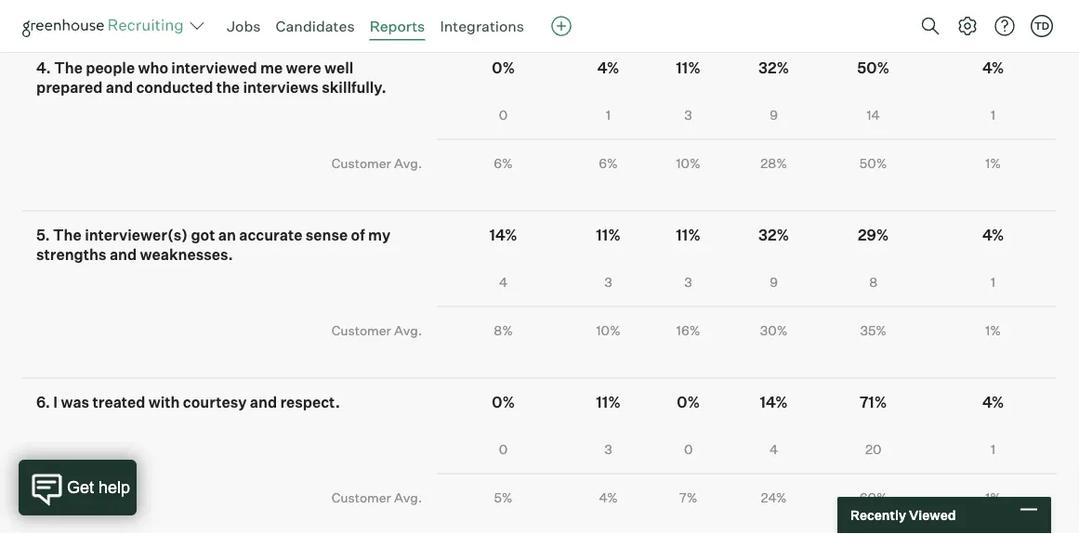 Task type: describe. For each thing, give the bounding box(es) containing it.
50% for 32%
[[857, 59, 890, 77]]

avg. for 6%
[[394, 155, 422, 171]]

integrations link
[[440, 17, 524, 35]]

1 6% from the left
[[494, 155, 513, 172]]

were
[[286, 59, 321, 77]]

with
[[149, 393, 180, 412]]

reports
[[370, 17, 425, 35]]

6.
[[36, 393, 50, 412]]

14
[[867, 107, 880, 123]]

interviewed
[[171, 59, 257, 77]]

skillfully.
[[322, 78, 387, 97]]

viewed
[[909, 508, 956, 524]]

1 for 20
[[991, 442, 996, 458]]

30%
[[760, 323, 788, 339]]

sense
[[306, 226, 348, 245]]

0 for 3
[[499, 442, 508, 458]]

recently viewed
[[851, 508, 956, 524]]

71%
[[860, 393, 887, 412]]

customer avg. for 6%
[[332, 155, 422, 171]]

4% for 29%
[[982, 226, 1004, 245]]

50% for 28%
[[860, 155, 887, 172]]

1 vertical spatial 4
[[770, 442, 778, 458]]

accurate
[[239, 226, 302, 245]]

0 horizontal spatial 14%
[[489, 226, 517, 245]]

customer avg. for 5%
[[332, 490, 422, 506]]

td button
[[1027, 11, 1057, 41]]

jobs link
[[227, 17, 261, 35]]

who
[[138, 59, 168, 77]]

1% for 50%
[[986, 155, 1001, 172]]

4. the people who interviewed me were well prepared and conducted the interviews skillfully.
[[36, 59, 387, 97]]

well
[[324, 59, 353, 77]]

29%
[[858, 226, 889, 245]]

of
[[351, 226, 365, 245]]

customer avg. for 8%
[[332, 322, 422, 339]]

avg. for 5%
[[394, 490, 422, 506]]

candidates
[[276, 17, 355, 35]]

1 vertical spatial 14%
[[760, 393, 788, 412]]

1% for 35%
[[986, 323, 1001, 339]]

32% for 50%
[[759, 59, 789, 77]]

24%
[[761, 490, 787, 506]]

4% for 71%
[[982, 393, 1004, 412]]

0% for 4%
[[492, 59, 515, 77]]

0 for 1
[[499, 107, 508, 123]]

td
[[1034, 20, 1050, 32]]

got
[[191, 226, 215, 245]]

4% for 50%
[[982, 59, 1004, 77]]

the
[[216, 78, 240, 97]]

search image
[[919, 15, 942, 37]]



Task type: locate. For each thing, give the bounding box(es) containing it.
50% down 14 at the top right
[[860, 155, 887, 172]]

and inside 4. the people who interviewed me were well prepared and conducted the interviews skillfully.
[[106, 78, 133, 97]]

avg.
[[394, 155, 422, 171], [394, 322, 422, 339], [394, 490, 422, 506]]

2 vertical spatial customer
[[332, 490, 391, 506]]

2 6% from the left
[[599, 155, 618, 172]]

0% down 16%
[[677, 393, 700, 412]]

0
[[499, 107, 508, 123], [499, 442, 508, 458], [684, 442, 693, 458]]

9 for 14
[[770, 107, 778, 123]]

td button
[[1031, 15, 1053, 37]]

0% down 8%
[[492, 393, 515, 412]]

3 customer avg. from the top
[[332, 490, 422, 506]]

1 horizontal spatial 6%
[[599, 155, 618, 172]]

candidates link
[[276, 17, 355, 35]]

1 32% from the top
[[759, 59, 789, 77]]

1 vertical spatial avg.
[[394, 322, 422, 339]]

0% for 11%
[[492, 393, 515, 412]]

customer for 6%
[[332, 155, 391, 171]]

50% up 14 at the top right
[[857, 59, 890, 77]]

0 horizontal spatial 4
[[499, 274, 508, 291]]

9 for 8
[[770, 274, 778, 291]]

1 vertical spatial 32%
[[759, 226, 789, 245]]

1 horizontal spatial 4
[[770, 442, 778, 458]]

interviews
[[243, 78, 319, 97]]

interviewer(s)
[[85, 226, 188, 245]]

people
[[86, 59, 135, 77]]

and inside 5. the interviewer(s) got an accurate sense of my strengths and weaknesses.
[[110, 246, 137, 264]]

0 vertical spatial 9
[[770, 107, 778, 123]]

7%
[[679, 490, 698, 506]]

5%
[[494, 490, 513, 506]]

0 vertical spatial 32%
[[759, 59, 789, 77]]

0 up 5% in the bottom left of the page
[[499, 442, 508, 458]]

the inside 5. the interviewer(s) got an accurate sense of my strengths and weaknesses.
[[53, 226, 82, 245]]

50%
[[857, 59, 890, 77], [860, 155, 887, 172]]

3 avg. from the top
[[394, 490, 422, 506]]

1 vertical spatial 9
[[770, 274, 778, 291]]

recently
[[851, 508, 906, 524]]

strengths
[[36, 246, 106, 264]]

0 vertical spatial customer
[[332, 155, 391, 171]]

1% for 60%
[[986, 490, 1001, 506]]

3 customer from the top
[[332, 490, 391, 506]]

28%
[[761, 155, 787, 172]]

1 vertical spatial 1%
[[986, 323, 1001, 339]]

configure image
[[956, 15, 979, 37]]

2 vertical spatial customer avg.
[[332, 490, 422, 506]]

0 down integrations "link"
[[499, 107, 508, 123]]

10%
[[676, 155, 701, 172], [596, 323, 621, 339]]

the up the prepared
[[54, 59, 83, 77]]

0 horizontal spatial 10%
[[596, 323, 621, 339]]

customer avg.
[[332, 155, 422, 171], [332, 322, 422, 339], [332, 490, 422, 506]]

6%
[[494, 155, 513, 172], [599, 155, 618, 172]]

was
[[61, 393, 89, 412]]

treated
[[93, 393, 145, 412]]

customer for 8%
[[332, 322, 391, 339]]

32% for 29%
[[759, 226, 789, 245]]

integrations
[[440, 17, 524, 35]]

the
[[54, 59, 83, 77], [53, 226, 82, 245]]

me
[[260, 59, 283, 77]]

16%
[[677, 323, 700, 339]]

4.
[[36, 59, 51, 77]]

5.
[[36, 226, 50, 245]]

1 horizontal spatial 10%
[[676, 155, 701, 172]]

my
[[368, 226, 391, 245]]

2 vertical spatial 1%
[[986, 490, 1001, 506]]

0 vertical spatial 1%
[[986, 155, 1001, 172]]

60%
[[860, 490, 887, 506]]

i
[[53, 393, 58, 412]]

jobs
[[227, 17, 261, 35]]

2 customer avg. from the top
[[332, 322, 422, 339]]

1 for 8
[[991, 274, 996, 291]]

the up the strengths
[[53, 226, 82, 245]]

4 up 24% at the right of page
[[770, 442, 778, 458]]

5. the interviewer(s) got an accurate sense of my strengths and weaknesses.
[[36, 226, 391, 264]]

customer for 5%
[[332, 490, 391, 506]]

2 1% from the top
[[986, 323, 1001, 339]]

2 avg. from the top
[[394, 322, 422, 339]]

1 vertical spatial customer
[[332, 322, 391, 339]]

10% left 16%
[[596, 323, 621, 339]]

0 vertical spatial 14%
[[489, 226, 517, 245]]

and left respect.
[[250, 393, 277, 412]]

0 vertical spatial 10%
[[676, 155, 701, 172]]

customer
[[332, 155, 391, 171], [332, 322, 391, 339], [332, 490, 391, 506]]

1 9 from the top
[[770, 107, 778, 123]]

4 up 8%
[[499, 274, 508, 291]]

0 vertical spatial avg.
[[394, 155, 422, 171]]

the inside 4. the people who interviewed me were well prepared and conducted the interviews skillfully.
[[54, 59, 83, 77]]

and
[[106, 78, 133, 97], [110, 246, 137, 264], [250, 393, 277, 412]]

9
[[770, 107, 778, 123], [770, 274, 778, 291]]

35%
[[860, 323, 887, 339]]

0 horizontal spatial 6%
[[494, 155, 513, 172]]

4%
[[597, 59, 619, 77], [982, 59, 1004, 77], [982, 226, 1004, 245], [982, 393, 1004, 412], [599, 490, 618, 506]]

courtesy
[[183, 393, 247, 412]]

32%
[[759, 59, 789, 77], [759, 226, 789, 245]]

1 customer avg. from the top
[[332, 155, 422, 171]]

avg. for 8%
[[394, 322, 422, 339]]

2 32% from the top
[[759, 226, 789, 245]]

20
[[865, 442, 882, 458]]

reports link
[[370, 17, 425, 35]]

prepared
[[36, 78, 103, 97]]

6. i was treated with courtesy and respect.
[[36, 393, 340, 412]]

10% left 28%
[[676, 155, 701, 172]]

8
[[869, 274, 878, 291]]

3
[[684, 107, 692, 123], [604, 274, 612, 291], [684, 274, 692, 291], [604, 442, 612, 458]]

1 for 14
[[991, 107, 996, 123]]

0 up 7%
[[684, 442, 693, 458]]

1 vertical spatial the
[[53, 226, 82, 245]]

1 1% from the top
[[986, 155, 1001, 172]]

1 horizontal spatial 14%
[[760, 393, 788, 412]]

2 customer from the top
[[332, 322, 391, 339]]

11%
[[676, 59, 701, 77], [596, 226, 621, 245], [676, 226, 701, 245], [596, 393, 621, 412]]

and down interviewer(s)
[[110, 246, 137, 264]]

9 up 28%
[[770, 107, 778, 123]]

1 vertical spatial 10%
[[596, 323, 621, 339]]

an
[[218, 226, 236, 245]]

0 vertical spatial and
[[106, 78, 133, 97]]

0 vertical spatial the
[[54, 59, 83, 77]]

0 vertical spatial customer avg.
[[332, 155, 422, 171]]

weaknesses.
[[140, 246, 233, 264]]

0% down integrations "link"
[[492, 59, 515, 77]]

greenhouse recruiting image
[[22, 15, 190, 37]]

9 up 30%
[[770, 274, 778, 291]]

1 customer from the top
[[332, 155, 391, 171]]

1 avg. from the top
[[394, 155, 422, 171]]

1%
[[986, 155, 1001, 172], [986, 323, 1001, 339], [986, 490, 1001, 506]]

1 vertical spatial customer avg.
[[332, 322, 422, 339]]

the for 5.
[[53, 226, 82, 245]]

and down people in the top of the page
[[106, 78, 133, 97]]

1
[[606, 107, 611, 123], [991, 107, 996, 123], [991, 274, 996, 291], [991, 442, 996, 458]]

2 9 from the top
[[770, 274, 778, 291]]

1 vertical spatial 50%
[[860, 155, 887, 172]]

2 vertical spatial avg.
[[394, 490, 422, 506]]

3 1% from the top
[[986, 490, 1001, 506]]

conducted
[[136, 78, 213, 97]]

1 vertical spatial and
[[110, 246, 137, 264]]

respect.
[[280, 393, 340, 412]]

0%
[[492, 59, 515, 77], [492, 393, 515, 412], [677, 393, 700, 412]]

the for 4.
[[54, 59, 83, 77]]

4
[[499, 274, 508, 291], [770, 442, 778, 458]]

0 vertical spatial 50%
[[857, 59, 890, 77]]

2 vertical spatial and
[[250, 393, 277, 412]]

8%
[[494, 323, 513, 339]]

0 vertical spatial 4
[[499, 274, 508, 291]]

14%
[[489, 226, 517, 245], [760, 393, 788, 412]]



Task type: vqa. For each thing, say whether or not it's contained in the screenshot.


